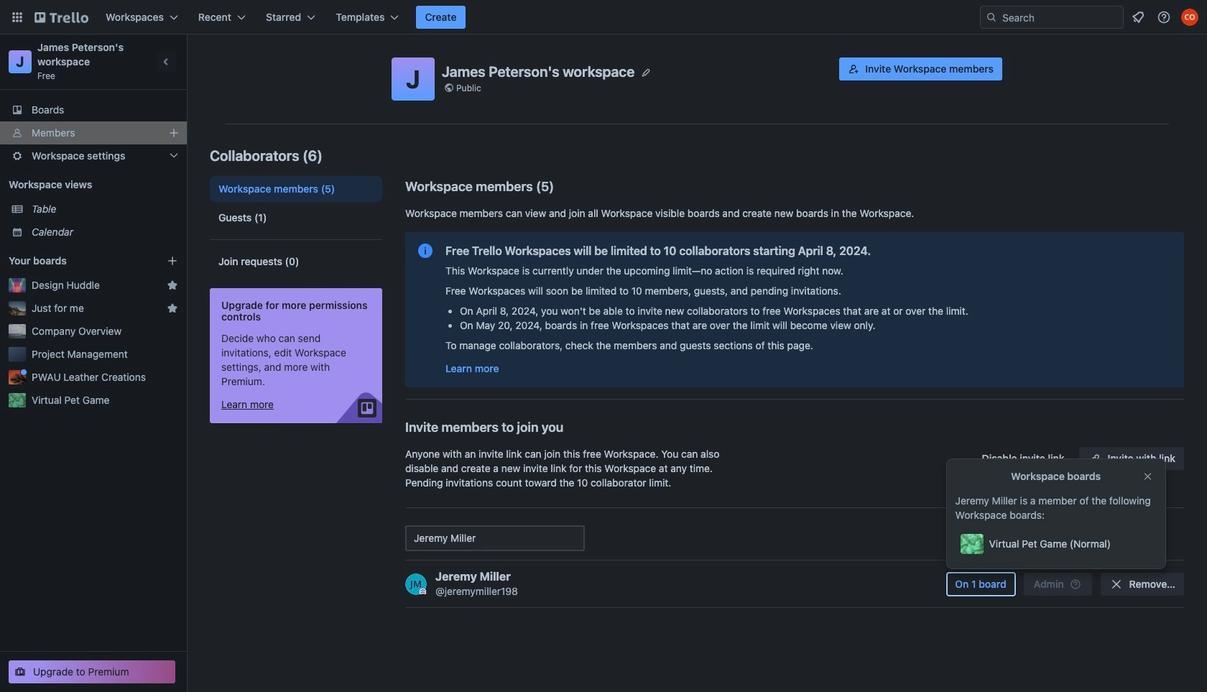 Task type: locate. For each thing, give the bounding box(es) containing it.
Filter by name text field
[[405, 525, 585, 551]]

your boards with 6 items element
[[9, 252, 145, 270]]

1 vertical spatial starred icon image
[[167, 303, 178, 314]]

jeremy miller (jeremymiller198) image
[[405, 573, 427, 595]]

search image
[[986, 11, 998, 23]]

open information menu image
[[1157, 10, 1171, 24]]

0 vertical spatial starred icon image
[[167, 280, 178, 291]]

back to home image
[[34, 6, 88, 29]]

starred icon image
[[167, 280, 178, 291], [167, 303, 178, 314]]



Task type: describe. For each thing, give the bounding box(es) containing it.
christina overa (christinaovera) image
[[1181, 9, 1199, 26]]

Search field
[[998, 7, 1123, 27]]

0 notifications image
[[1130, 9, 1147, 26]]

primary element
[[0, 0, 1207, 34]]

2 starred icon image from the top
[[167, 303, 178, 314]]

workspace navigation collapse icon image
[[157, 52, 177, 72]]

1 starred icon image from the top
[[167, 280, 178, 291]]

add board image
[[167, 255, 178, 267]]

this member is an admin of this workspace. image
[[420, 588, 426, 595]]



Task type: vqa. For each thing, say whether or not it's contained in the screenshot.
topmost STARRED ICON
yes



